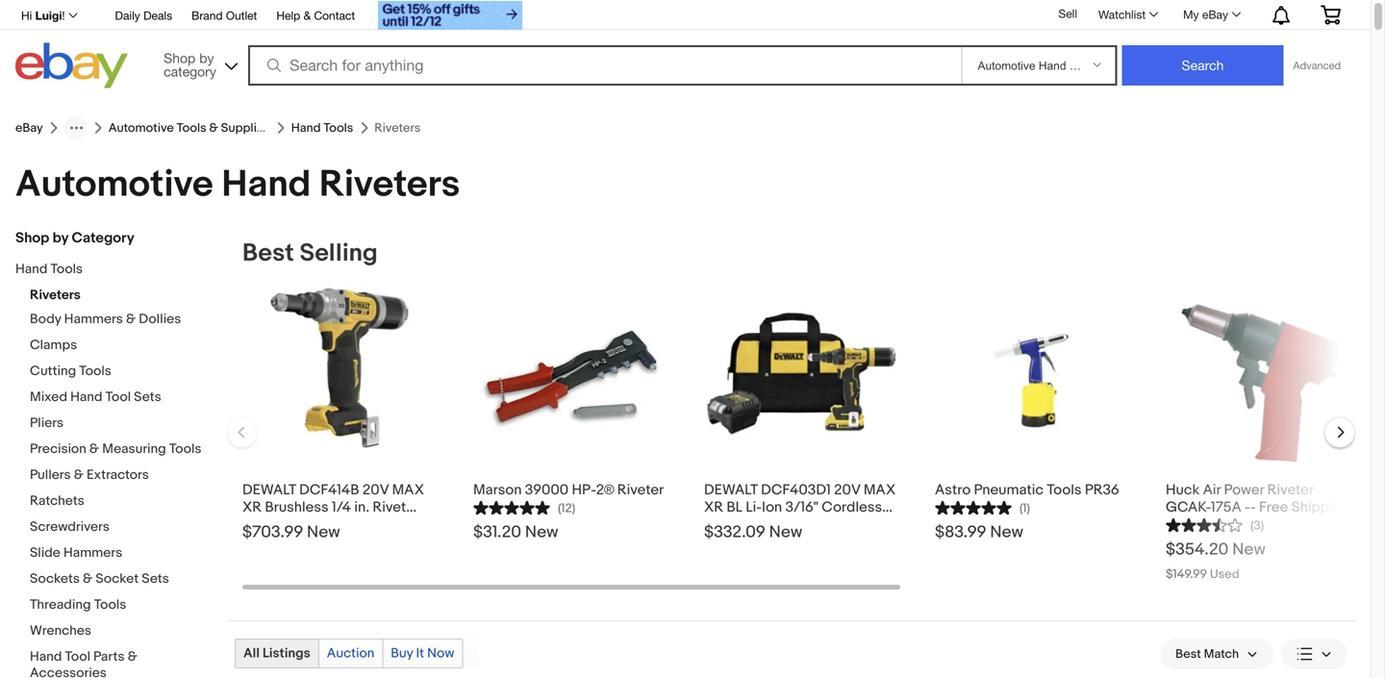 Task type: vqa. For each thing, say whether or not it's contained in the screenshot.
hand tools link
yes



Task type: locate. For each thing, give the bounding box(es) containing it.
sell link
[[1050, 7, 1086, 20]]

1 horizontal spatial by
[[199, 50, 214, 66]]

1 vertical spatial shop
[[15, 230, 49, 247]]

1 horizontal spatial dewalt
[[704, 482, 758, 499]]

by
[[199, 50, 214, 66], [53, 230, 68, 247]]

20v right "1/4"
[[363, 482, 389, 499]]

astro pneumatic tools pr36 image
[[935, 284, 1128, 477]]

1 vertical spatial hammers
[[63, 545, 122, 562]]

1 horizontal spatial 5 out of 5 stars image
[[935, 499, 1012, 516]]

5 out of 5 stars image up '$31.20 new'
[[473, 499, 550, 516]]

help & contact link
[[277, 6, 355, 27]]

hammers up clamps "link"
[[64, 311, 123, 328]]

(12) link
[[473, 499, 576, 516]]

new for $31.20 new
[[525, 523, 559, 543]]

0 horizontal spatial 5 out of 5 stars image
[[473, 499, 550, 516]]

& inside account 'navigation'
[[304, 9, 311, 22]]

riveters up body
[[30, 287, 81, 304]]

$83.99
[[935, 523, 987, 543]]

$31.20
[[473, 523, 522, 543]]

0 vertical spatial ebay
[[1203, 8, 1229, 21]]

1 vertical spatial best
[[1176, 647, 1202, 662]]

& right the help
[[304, 9, 311, 22]]

1 vertical spatial sets
[[142, 571, 169, 588]]

1 max from the left
[[392, 482, 424, 499]]

xr
[[243, 499, 262, 516], [704, 499, 724, 516]]

0 vertical spatial sets
[[134, 389, 161, 406]]

(1)
[[1020, 501, 1031, 516]]

outlet
[[226, 9, 257, 22]]

daily deals
[[115, 9, 172, 22]]

sets
[[134, 389, 161, 406], [142, 571, 169, 588]]

1 5 out of 5 stars image from the left
[[473, 499, 550, 516]]

mixed hand tool sets link
[[30, 389, 213, 408]]

riveter right 2®
[[618, 482, 664, 499]]

& up extractors
[[89, 441, 99, 458]]

hammers down screwdrivers
[[63, 545, 122, 562]]

0 vertical spatial by
[[199, 50, 214, 66]]

shop
[[164, 50, 196, 66], [15, 230, 49, 247]]

best match
[[1176, 647, 1239, 662]]

dewalt inside dewalt dcf414b 20v max xr brushless 1/4 in. rivet tool (tool only)
[[243, 482, 296, 499]]

-
[[1245, 499, 1251, 516], [1251, 499, 1257, 516]]

2 max from the left
[[864, 482, 896, 499]]

new for $354.20 new $149.99 used
[[1233, 540, 1266, 560]]

20v inside dewalt dcf414b 20v max xr brushless 1/4 in. rivet tool (tool only)
[[363, 482, 389, 499]]

automotive
[[108, 121, 174, 135], [15, 163, 213, 207]]

new down (3)
[[1233, 540, 1266, 560]]

watchlist link
[[1088, 3, 1167, 26]]

0 horizontal spatial best
[[243, 239, 294, 268]]

ebay inside my ebay link
[[1203, 8, 1229, 21]]

ah)
[[787, 516, 809, 534]]

1 horizontal spatial riveters
[[319, 163, 460, 207]]

- up (3)
[[1251, 499, 1257, 516]]

$703.99 new
[[243, 523, 340, 543]]

new down ion
[[770, 523, 803, 543]]

luigi
[[35, 9, 62, 22]]

brand outlet
[[192, 9, 257, 22]]

5 out of 5 stars image up $83.99 new
[[935, 499, 1012, 516]]

hand right mixed
[[70, 389, 102, 406]]

shop inside shop by category
[[164, 50, 196, 66]]

xr for $703.99
[[243, 499, 262, 516]]

2 riveter from the left
[[1268, 482, 1314, 499]]

1 horizontal spatial best
[[1176, 647, 1202, 662]]

$354.20
[[1166, 540, 1229, 560]]

brushless
[[265, 499, 329, 516]]

& right pullers
[[74, 467, 84, 484]]

riveters up selling
[[319, 163, 460, 207]]

body
[[30, 311, 61, 328]]

0 horizontal spatial hand tools link
[[15, 261, 198, 280]]

rivet
[[373, 499, 406, 516], [704, 516, 738, 534]]

0 horizontal spatial riveter
[[618, 482, 664, 499]]

0 horizontal spatial shop
[[15, 230, 49, 247]]

it
[[416, 646, 424, 662]]

best for best selling
[[243, 239, 294, 268]]

shop left category
[[15, 230, 49, 247]]

dewalt for $703.99 new
[[243, 482, 296, 499]]

slide hammers link
[[30, 545, 213, 563]]

1 vertical spatial automotive
[[15, 163, 213, 207]]

2 xr from the left
[[704, 499, 724, 516]]

dewalt
[[243, 482, 296, 499], [704, 482, 758, 499]]

20v for $703.99 new
[[363, 482, 389, 499]]

clamps
[[30, 337, 77, 354]]

brand outlet link
[[192, 6, 257, 27]]

max for $332.09 new
[[864, 482, 896, 499]]

1 dewalt from the left
[[243, 482, 296, 499]]

0 horizontal spatial by
[[53, 230, 68, 247]]

xr up the $703.99
[[243, 499, 262, 516]]

dewalt up (tool on the bottom left of page
[[243, 482, 296, 499]]

daily
[[115, 9, 140, 22]]

help
[[277, 9, 300, 22]]

screwdrivers link
[[30, 519, 213, 537]]

dewalt up $332.09
[[704, 482, 758, 499]]

hand right supplies
[[291, 121, 321, 135]]

xr left bl
[[704, 499, 724, 516]]

5 out of 5 stars image
[[473, 499, 550, 516], [935, 499, 1012, 516]]

- right 175a
[[1245, 499, 1251, 516]]

max inside dewalt dcf403d1 20v max xr bl li-ion 3/16" cordless rivet tool (2 ah)
[[864, 482, 896, 499]]

0 horizontal spatial rivet
[[373, 499, 406, 516]]

sell
[[1059, 7, 1078, 20]]

shop down deals
[[164, 50, 196, 66]]

shop for shop by category
[[164, 50, 196, 66]]

rivet right in.
[[373, 499, 406, 516]]

xr inside dewalt dcf403d1 20v max xr bl li-ion 3/16" cordless rivet tool (2 ah)
[[704, 499, 724, 516]]

ratchets
[[30, 493, 84, 510]]

pullers & extractors link
[[30, 467, 213, 486]]

hand tools link right supplies
[[291, 121, 353, 135]]

tool
[[105, 389, 131, 406], [243, 516, 270, 534], [741, 516, 769, 534], [65, 649, 90, 665]]

huck air power riveter gcak-175a -- free shipping link
[[1166, 477, 1359, 516]]

sockets & socket sets link
[[30, 571, 213, 589]]

tools down socket
[[94, 597, 126, 613]]

1 horizontal spatial 20v
[[834, 482, 861, 499]]

match
[[1205, 647, 1239, 662]]

get an extra 15% off image
[[378, 1, 523, 30]]

20v inside dewalt dcf403d1 20v max xr bl li-ion 3/16" cordless rivet tool (2 ah)
[[834, 482, 861, 499]]

clamps link
[[30, 337, 213, 356]]

5 out of 5 stars image for $31.20
[[473, 499, 550, 516]]

astro pneumatic tools pr36 link
[[935, 477, 1128, 499]]

threading
[[30, 597, 91, 613]]

0 horizontal spatial riveters
[[30, 287, 81, 304]]

1 horizontal spatial riveter
[[1268, 482, 1314, 499]]

automotive for automotive hand riveters
[[15, 163, 213, 207]]

(12)
[[558, 501, 576, 516]]

tools right supplies
[[324, 121, 353, 135]]

1 vertical spatial ebay
[[15, 121, 43, 135]]

0 vertical spatial shop
[[164, 50, 196, 66]]

0 horizontal spatial dewalt
[[243, 482, 296, 499]]

xr inside dewalt dcf414b 20v max xr brushless 1/4 in. rivet tool (tool only)
[[243, 499, 262, 516]]

1 horizontal spatial xr
[[704, 499, 724, 516]]

(3) link
[[1166, 516, 1265, 534]]

tool left "(2"
[[741, 516, 769, 534]]

2 dewalt from the left
[[704, 482, 758, 499]]

2 5 out of 5 stars image from the left
[[935, 499, 1012, 516]]

tools left pr36
[[1047, 482, 1082, 499]]

1 vertical spatial hand tools link
[[15, 261, 198, 280]]

0 vertical spatial automotive
[[108, 121, 174, 135]]

riveter right 'power'
[[1268, 482, 1314, 499]]

automotive up category
[[15, 163, 213, 207]]

mixed
[[30, 389, 67, 406]]

precision
[[30, 441, 86, 458]]

best inside dropdown button
[[1176, 647, 1202, 662]]

(1) link
[[935, 499, 1031, 516]]

sets down cutting tools link
[[134, 389, 161, 406]]

dewalt dcf414b 20v max xr brushless 1/4 in. rivet tool (tool only)
[[243, 482, 424, 534]]

1 horizontal spatial rivet
[[704, 516, 738, 534]]

0 vertical spatial best
[[243, 239, 294, 268]]

new down (12) 'link'
[[525, 523, 559, 543]]

pliers
[[30, 415, 64, 432]]

riveters
[[319, 163, 460, 207], [30, 287, 81, 304]]

wrenches
[[30, 623, 91, 639]]

by down brand
[[199, 50, 214, 66]]

tool down cutting tools link
[[105, 389, 131, 406]]

riveters for tools
[[30, 287, 81, 304]]

dollies
[[139, 311, 181, 328]]

riveters inside the hand tools riveters body hammers & dollies clamps cutting tools mixed hand tool sets pliers precision & measuring tools pullers & extractors ratchets screwdrivers slide hammers sockets & socket sets threading tools wrenches hand tool parts & accessories
[[30, 287, 81, 304]]

by inside shop by category
[[199, 50, 214, 66]]

1 horizontal spatial shop
[[164, 50, 196, 66]]

20v right 3/16" on the bottom
[[834, 482, 861, 499]]

air
[[1204, 482, 1221, 499]]

riveters for hand
[[319, 163, 460, 207]]

astro
[[935, 482, 971, 499]]

best left selling
[[243, 239, 294, 268]]

my
[[1184, 8, 1200, 21]]

rivet left li-
[[704, 516, 738, 534]]

huck air power riveter gcak-175a -- free shipping image
[[1166, 284, 1359, 477]]

hand tools
[[291, 121, 353, 135]]

0 vertical spatial hand tools link
[[291, 121, 353, 135]]

hand tools link down category
[[15, 261, 198, 280]]

xr for $332.09
[[704, 499, 724, 516]]

5 out of 5 stars image for $83.99
[[935, 499, 1012, 516]]

1 vertical spatial by
[[53, 230, 68, 247]]

max right in.
[[392, 482, 424, 499]]

new inside $354.20 new $149.99 used
[[1233, 540, 1266, 560]]

rivet inside dewalt dcf403d1 20v max xr bl li-ion 3/16" cordless rivet tool (2 ah)
[[704, 516, 738, 534]]

1 horizontal spatial max
[[864, 482, 896, 499]]

automotive down category
[[108, 121, 174, 135]]

1 vertical spatial riveters
[[30, 287, 81, 304]]

$332.09
[[704, 523, 766, 543]]

best match button
[[1161, 639, 1274, 670]]

sockets
[[30, 571, 80, 588]]

None submit
[[1123, 45, 1284, 86]]

hp-
[[572, 482, 596, 499]]

by left category
[[53, 230, 68, 247]]

0 horizontal spatial 20v
[[363, 482, 389, 499]]

watchlist
[[1099, 8, 1146, 21]]

& left supplies
[[209, 121, 218, 135]]

sets right socket
[[142, 571, 169, 588]]

marson 39000 hp-2® riveter image
[[473, 321, 666, 440]]

0 horizontal spatial xr
[[243, 499, 262, 516]]

0 horizontal spatial max
[[392, 482, 424, 499]]

1 20v from the left
[[363, 482, 389, 499]]

brand
[[192, 9, 223, 22]]

max inside dewalt dcf414b 20v max xr brushless 1/4 in. rivet tool (tool only)
[[392, 482, 424, 499]]

$332.09 new
[[704, 523, 803, 543]]

tool left (tool on the bottom left of page
[[243, 516, 270, 534]]

contact
[[314, 9, 355, 22]]

2 20v from the left
[[834, 482, 861, 499]]

1 xr from the left
[[243, 499, 262, 516]]

0 vertical spatial riveters
[[319, 163, 460, 207]]

new down (1)
[[991, 523, 1024, 543]]

bl
[[727, 499, 743, 516]]

shipping
[[1292, 499, 1350, 516]]

new down "1/4"
[[307, 523, 340, 543]]

max left astro
[[864, 482, 896, 499]]

cordless
[[822, 499, 883, 516]]

1 horizontal spatial ebay
[[1203, 8, 1229, 21]]

pr36
[[1085, 482, 1120, 499]]

dewalt inside dewalt dcf403d1 20v max xr bl li-ion 3/16" cordless rivet tool (2 ah)
[[704, 482, 758, 499]]

accessories
[[30, 665, 107, 678]]

best left match
[[1176, 647, 1202, 662]]

new for $332.09 new
[[770, 523, 803, 543]]

1 - from the left
[[1245, 499, 1251, 516]]



Task type: describe. For each thing, give the bounding box(es) containing it.
dewalt dcf403d1 20v max xr bl li-ion 3/16" cordless rivet tool (2 ah) link
[[704, 477, 897, 534]]

tools down clamps "link"
[[79, 363, 111, 380]]

free
[[1260, 499, 1289, 516]]

pneumatic
[[974, 482, 1044, 499]]

shop by category button
[[155, 43, 242, 84]]

dewalt dcf403d1 20v max xr bl li-ion 3/16" cordless rivet tool (2 ah) image
[[704, 284, 897, 477]]

dcf403d1
[[761, 482, 831, 499]]

my ebay
[[1184, 8, 1229, 21]]

automotive for automotive tools & supplies
[[108, 121, 174, 135]]

socket
[[96, 571, 139, 588]]

marson
[[473, 482, 522, 499]]

now
[[427, 646, 455, 662]]

& right parts
[[128, 649, 137, 665]]

used
[[1211, 567, 1240, 582]]

& left socket
[[83, 571, 93, 588]]

$354.20 new $149.99 used
[[1166, 540, 1266, 582]]

marson 39000 hp-2® riveter link
[[473, 477, 666, 499]]

0 vertical spatial hammers
[[64, 311, 123, 328]]

ratchets link
[[30, 493, 213, 511]]

new for $83.99 new
[[991, 523, 1024, 543]]

screwdrivers
[[30, 519, 110, 536]]

39000
[[525, 482, 569, 499]]

gcak-
[[1166, 499, 1211, 516]]

li-
[[746, 499, 762, 516]]

buy it now
[[391, 646, 455, 662]]

body hammers & dollies link
[[30, 311, 213, 330]]

tool inside dewalt dcf414b 20v max xr brushless 1/4 in. rivet tool (tool only)
[[243, 516, 270, 534]]

buy
[[391, 646, 413, 662]]

my ebay link
[[1173, 3, 1250, 26]]

hand tool parts & accessories link
[[30, 649, 213, 678]]

riveter inside the huck air power riveter gcak-175a -- free shipping
[[1268, 482, 1314, 499]]

hand tools riveters body hammers & dollies clamps cutting tools mixed hand tool sets pliers precision & measuring tools pullers & extractors ratchets screwdrivers slide hammers sockets & socket sets threading tools wrenches hand tool parts & accessories
[[15, 261, 201, 678]]

by for category
[[53, 230, 68, 247]]

shop by category banner
[[11, 0, 1356, 93]]

hi luigi !
[[21, 9, 65, 22]]

measuring
[[102, 441, 166, 458]]

hi
[[21, 9, 32, 22]]

0 horizontal spatial ebay
[[15, 121, 43, 135]]

huck
[[1166, 482, 1200, 499]]

listings
[[263, 646, 311, 662]]

tools inside best selling main content
[[1047, 482, 1082, 499]]

astro pneumatic tools pr36
[[935, 482, 1120, 499]]

tools down shop by category
[[50, 261, 83, 278]]

pliers link
[[30, 415, 213, 434]]

3/16"
[[786, 499, 819, 516]]

(tool
[[273, 516, 304, 534]]

1/4
[[332, 499, 351, 516]]

20v for $332.09 new
[[834, 482, 861, 499]]

auction
[[327, 646, 375, 662]]

tools left supplies
[[177, 121, 207, 135]]

max for $703.99 new
[[392, 482, 424, 499]]

2 - from the left
[[1251, 499, 1257, 516]]

1 riveter from the left
[[618, 482, 664, 499]]

precision & measuring tools link
[[30, 441, 213, 460]]

account navigation
[[11, 0, 1356, 32]]

power
[[1225, 482, 1265, 499]]

best selling
[[243, 239, 378, 268]]

dewalt dcf414b 20v max xr brushless 1/4 in. rivet tool (tool only) image
[[243, 284, 435, 477]]

your shopping cart image
[[1320, 5, 1342, 24]]

tools right measuring
[[169, 441, 201, 458]]

3.7 out of 5 stars image
[[1166, 516, 1243, 534]]

$83.99 new
[[935, 523, 1024, 543]]

ebay link
[[15, 121, 43, 135]]

auction link
[[319, 640, 382, 668]]

(2
[[772, 516, 784, 534]]

shop by category
[[164, 50, 216, 79]]

$703.99
[[243, 523, 303, 543]]

$31.20 new
[[473, 523, 559, 543]]

tool down wrenches
[[65, 649, 90, 665]]

shop for shop by category
[[15, 230, 49, 247]]

new for $703.99 new
[[307, 523, 340, 543]]

wrenches link
[[30, 623, 213, 641]]

advanced
[[1294, 59, 1341, 72]]

ion
[[762, 499, 783, 516]]

dewalt dcf414b 20v max xr brushless 1/4 in. rivet tool (tool only) link
[[243, 477, 435, 534]]

extractors
[[87, 467, 149, 484]]

hand down supplies
[[222, 163, 311, 207]]

marson 39000 hp-2® riveter
[[473, 482, 664, 499]]

1 horizontal spatial hand tools link
[[291, 121, 353, 135]]

automotive tools & supplies link
[[108, 121, 270, 135]]

dewalt for $332.09 new
[[704, 482, 758, 499]]

huck air power riveter gcak-175a -- free shipping
[[1166, 482, 1350, 516]]

none submit inside shop by category banner
[[1123, 45, 1284, 86]]

best selling main content
[[227, 223, 1382, 678]]

selling
[[300, 239, 378, 268]]

shop by category
[[15, 230, 135, 247]]

dcf414b
[[299, 482, 359, 499]]

dewalt dcf403d1 20v max xr bl li-ion 3/16" cordless rivet tool (2 ah)
[[704, 482, 896, 534]]

supplies
[[221, 121, 270, 135]]

& up clamps "link"
[[126, 311, 136, 328]]

cutting tools link
[[30, 363, 213, 382]]

view: list view image
[[1297, 644, 1333, 664]]

help & contact
[[277, 9, 355, 22]]

daily deals link
[[115, 6, 172, 27]]

category
[[164, 64, 216, 79]]

pullers
[[30, 467, 71, 484]]

!
[[62, 9, 65, 22]]

parts
[[93, 649, 125, 665]]

automotive tools & supplies
[[108, 121, 270, 135]]

by for category
[[199, 50, 214, 66]]

deals
[[143, 9, 172, 22]]

tool inside dewalt dcf403d1 20v max xr bl li-ion 3/16" cordless rivet tool (2 ah)
[[741, 516, 769, 534]]

hand up body
[[15, 261, 47, 278]]

hand down wrenches
[[30, 649, 62, 665]]

Search for anything text field
[[251, 47, 958, 84]]

best for best match
[[1176, 647, 1202, 662]]

rivet inside dewalt dcf414b 20v max xr brushless 1/4 in. rivet tool (tool only)
[[373, 499, 406, 516]]



